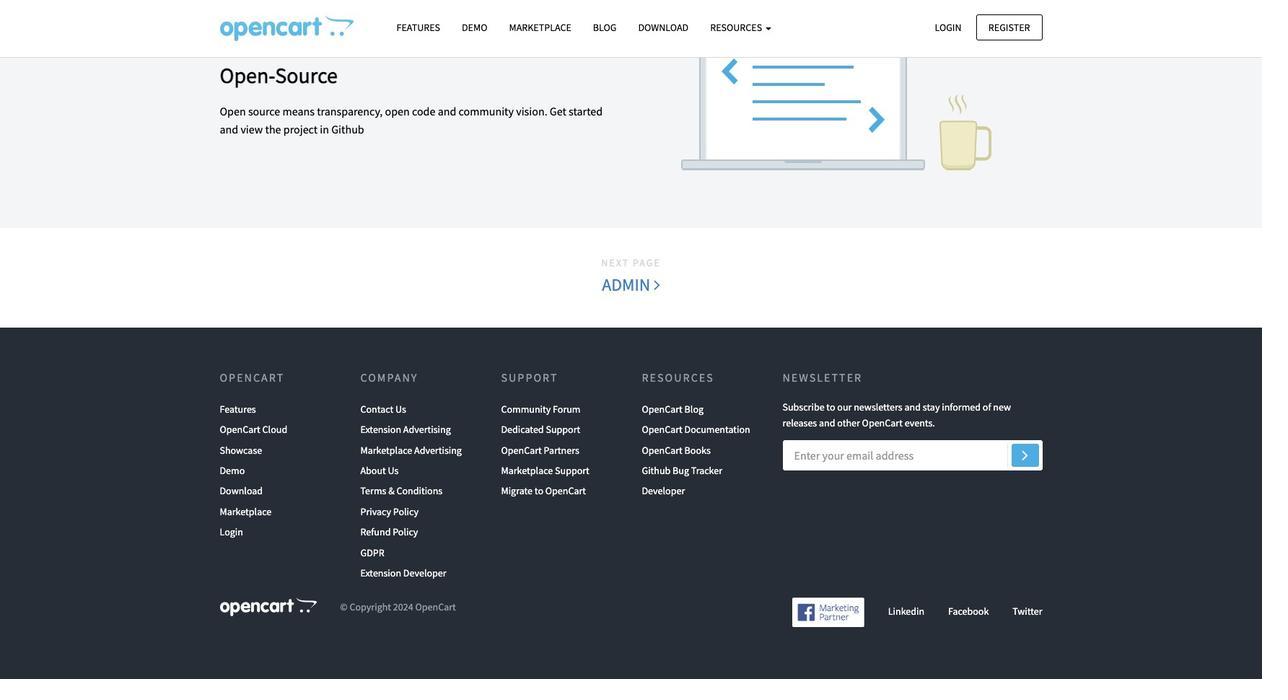 Task type: describe. For each thing, give the bounding box(es) containing it.
tracker
[[691, 464, 723, 477]]

of
[[983, 401, 991, 414]]

company
[[361, 370, 418, 384]]

marketplace up about us
[[361, 444, 412, 457]]

bug
[[673, 464, 689, 477]]

opencart for opencart documentation
[[642, 423, 683, 436]]

subscribe
[[783, 401, 825, 414]]

gdpr link
[[361, 543, 384, 563]]

0 vertical spatial blog
[[593, 21, 617, 34]]

showcase link
[[220, 440, 262, 461]]

community forum
[[501, 403, 581, 416]]

opencart blog link
[[642, 399, 704, 420]]

&
[[388, 485, 395, 498]]

about
[[361, 464, 386, 477]]

informed
[[942, 401, 981, 414]]

2024
[[393, 601, 413, 614]]

twitter link
[[1013, 605, 1043, 618]]

terms & conditions
[[361, 485, 443, 498]]

about us link
[[361, 461, 399, 481]]

marketplace support
[[501, 464, 590, 477]]

to for migrate
[[535, 485, 544, 498]]

github bug tracker link
[[642, 461, 723, 481]]

newsletter
[[783, 370, 863, 384]]

developer link
[[642, 481, 685, 502]]

features for opencart cloud
[[220, 403, 256, 416]]

opencart right 2024
[[415, 601, 456, 614]]

opencart partners link
[[501, 440, 580, 461]]

newsletters
[[854, 401, 903, 414]]

open source image
[[642, 4, 1032, 192]]

1 vertical spatial demo link
[[220, 461, 245, 481]]

documentation
[[685, 423, 751, 436]]

marketplace down showcase link
[[220, 505, 272, 518]]

terms & conditions link
[[361, 481, 443, 502]]

angle right image
[[1022, 446, 1028, 464]]

opencart for opencart books
[[642, 444, 683, 457]]

view
[[241, 122, 263, 137]]

open-
[[220, 61, 275, 89]]

our
[[838, 401, 852, 414]]

dedicated support link
[[501, 420, 581, 440]]

opencart cloud link
[[220, 420, 287, 440]]

community
[[459, 104, 514, 118]]

get
[[550, 104, 567, 118]]

0 horizontal spatial developer
[[403, 567, 447, 580]]

features link for demo
[[386, 15, 451, 41]]

community
[[501, 403, 551, 416]]

policy for privacy policy
[[393, 505, 419, 518]]

cloud
[[262, 423, 287, 436]]

blog link
[[582, 15, 628, 41]]

download for blog
[[638, 21, 689, 34]]

1 horizontal spatial marketplace link
[[498, 15, 582, 41]]

vision.
[[516, 104, 548, 118]]

marketplace advertising
[[361, 444, 462, 457]]

support for dedicated
[[546, 423, 581, 436]]

opencart for opencart blog
[[642, 403, 683, 416]]

features link for opencart cloud
[[220, 399, 256, 420]]

contact us
[[361, 403, 406, 416]]

the
[[265, 122, 281, 137]]

opencart blog
[[642, 403, 704, 416]]

refund policy
[[361, 526, 418, 539]]

terms
[[361, 485, 386, 498]]

download link for blog
[[628, 15, 700, 41]]

next page
[[602, 256, 661, 269]]

transparency,
[[317, 104, 383, 118]]

books
[[685, 444, 711, 457]]

advertising for marketplace advertising
[[414, 444, 462, 457]]

open source means transparency, open code and community vision. get started and view the project in github
[[220, 104, 603, 137]]

0 vertical spatial support
[[501, 370, 558, 384]]

code
[[412, 104, 436, 118]]

demo for top demo link
[[462, 21, 488, 34]]

conditions
[[397, 485, 443, 498]]

new
[[993, 401, 1011, 414]]

events.
[[905, 417, 935, 430]]

admin
[[602, 273, 654, 296]]

marketplace up the migrate
[[501, 464, 553, 477]]

forum
[[553, 403, 581, 416]]

0 vertical spatial demo link
[[451, 15, 498, 41]]

1 vertical spatial login
[[220, 526, 243, 539]]

extension for extension developer
[[361, 567, 401, 580]]

marketplace support link
[[501, 461, 590, 481]]

migrate
[[501, 485, 533, 498]]

releases
[[783, 417, 817, 430]]

twitter
[[1013, 605, 1043, 618]]

extension for extension advertising
[[361, 423, 401, 436]]

support for marketplace
[[555, 464, 590, 477]]

us for contact us
[[396, 403, 406, 416]]

privacy
[[361, 505, 391, 518]]

gdpr
[[361, 546, 384, 559]]

linkedin
[[888, 605, 925, 618]]

other
[[838, 417, 860, 430]]

and left other
[[819, 417, 836, 430]]

showcase
[[220, 444, 262, 457]]

migrate to opencart link
[[501, 481, 586, 502]]

0 horizontal spatial marketplace link
[[220, 502, 272, 522]]



Task type: locate. For each thing, give the bounding box(es) containing it.
0 vertical spatial resources
[[710, 21, 764, 34]]

1 vertical spatial to
[[535, 485, 544, 498]]

1 vertical spatial marketplace link
[[220, 502, 272, 522]]

1 vertical spatial download
[[220, 485, 263, 498]]

demo link
[[451, 15, 498, 41], [220, 461, 245, 481]]

support
[[501, 370, 558, 384], [546, 423, 581, 436], [555, 464, 590, 477]]

0 vertical spatial download link
[[628, 15, 700, 41]]

and down open in the left top of the page
[[220, 122, 238, 137]]

download right blog link
[[638, 21, 689, 34]]

0 vertical spatial policy
[[393, 505, 419, 518]]

1 horizontal spatial features
[[397, 21, 440, 34]]

0 horizontal spatial demo link
[[220, 461, 245, 481]]

admin link
[[601, 271, 661, 299]]

open
[[385, 104, 410, 118]]

© copyright 2024 opencart
[[340, 601, 456, 614]]

login
[[935, 21, 962, 34], [220, 526, 243, 539]]

1 horizontal spatial developer
[[642, 485, 685, 498]]

means
[[283, 104, 315, 118]]

copyright
[[350, 601, 391, 614]]

1 vertical spatial us
[[388, 464, 399, 477]]

source
[[248, 104, 280, 118]]

advertising
[[403, 423, 451, 436], [414, 444, 462, 457]]

facebook marketing partner image
[[793, 598, 865, 627]]

0 horizontal spatial demo
[[220, 464, 245, 477]]

policy
[[393, 505, 419, 518], [393, 526, 418, 539]]

0 vertical spatial login link
[[923, 14, 974, 40]]

0 vertical spatial login
[[935, 21, 962, 34]]

us
[[396, 403, 406, 416], [388, 464, 399, 477]]

0 vertical spatial us
[[396, 403, 406, 416]]

0 vertical spatial features link
[[386, 15, 451, 41]]

us inside 'link'
[[388, 464, 399, 477]]

0 vertical spatial marketplace link
[[498, 15, 582, 41]]

©
[[340, 601, 348, 614]]

to down the marketplace support link
[[535, 485, 544, 498]]

1 vertical spatial extension
[[361, 567, 401, 580]]

1 extension from the top
[[361, 423, 401, 436]]

opencart books link
[[642, 440, 711, 461]]

privacy policy
[[361, 505, 419, 518]]

0 vertical spatial developer
[[642, 485, 685, 498]]

0 vertical spatial extension
[[361, 423, 401, 436]]

support up 'partners'
[[546, 423, 581, 436]]

about us
[[361, 464, 399, 477]]

0 horizontal spatial features link
[[220, 399, 256, 420]]

extension
[[361, 423, 401, 436], [361, 567, 401, 580]]

open-source
[[220, 61, 338, 89]]

1 horizontal spatial demo
[[462, 21, 488, 34]]

github up developer link
[[642, 464, 671, 477]]

opencart inside migrate to opencart link
[[546, 485, 586, 498]]

open
[[220, 104, 246, 118]]

0 horizontal spatial download
[[220, 485, 263, 498]]

opencart - features image
[[220, 15, 353, 41]]

contact us link
[[361, 399, 406, 420]]

github inside "link"
[[642, 464, 671, 477]]

marketplace left blog link
[[509, 21, 572, 34]]

opencart
[[220, 370, 285, 384], [642, 403, 683, 416], [862, 417, 903, 430], [220, 423, 260, 436], [642, 423, 683, 436], [501, 444, 542, 457], [642, 444, 683, 457], [546, 485, 586, 498], [415, 601, 456, 614]]

subscribe to our newsletters and stay informed of new releases and other opencart events.
[[783, 401, 1011, 430]]

1 vertical spatial demo
[[220, 464, 245, 477]]

to for subscribe
[[827, 401, 836, 414]]

register
[[989, 21, 1030, 34]]

1 policy from the top
[[393, 505, 419, 518]]

0 horizontal spatial features
[[220, 403, 256, 416]]

1 vertical spatial policy
[[393, 526, 418, 539]]

1 horizontal spatial download link
[[628, 15, 700, 41]]

1 horizontal spatial to
[[827, 401, 836, 414]]

advertising down extension advertising link
[[414, 444, 462, 457]]

migrate to opencart
[[501, 485, 586, 498]]

opencart up 'bug'
[[642, 444, 683, 457]]

extension advertising link
[[361, 420, 451, 440]]

opencart down the marketplace support link
[[546, 485, 586, 498]]

1 vertical spatial advertising
[[414, 444, 462, 457]]

extension developer
[[361, 567, 447, 580]]

github inside the open source means transparency, open code and community vision. get started and view the project in github
[[331, 122, 364, 137]]

0 horizontal spatial download link
[[220, 481, 263, 502]]

1 vertical spatial download link
[[220, 481, 263, 502]]

0 vertical spatial demo
[[462, 21, 488, 34]]

1 vertical spatial blog
[[685, 403, 704, 416]]

refund policy link
[[361, 522, 418, 543]]

and
[[438, 104, 456, 118], [220, 122, 238, 137], [905, 401, 921, 414], [819, 417, 836, 430]]

advertising for extension advertising
[[403, 423, 451, 436]]

and right code
[[438, 104, 456, 118]]

marketplace advertising link
[[361, 440, 462, 461]]

dedicated
[[501, 423, 544, 436]]

opencart up opencart documentation
[[642, 403, 683, 416]]

0 horizontal spatial github
[[331, 122, 364, 137]]

features link
[[386, 15, 451, 41], [220, 399, 256, 420]]

2 vertical spatial support
[[555, 464, 590, 477]]

opencart up opencart cloud
[[220, 370, 285, 384]]

policy down privacy policy link
[[393, 526, 418, 539]]

angle right image
[[654, 275, 660, 293]]

github
[[331, 122, 364, 137], [642, 464, 671, 477]]

2 extension from the top
[[361, 567, 401, 580]]

opencart documentation
[[642, 423, 751, 436]]

to inside subscribe to our newsletters and stay informed of new releases and other opencart events.
[[827, 401, 836, 414]]

1 vertical spatial support
[[546, 423, 581, 436]]

0 vertical spatial to
[[827, 401, 836, 414]]

policy inside refund policy link
[[393, 526, 418, 539]]

advertising up "marketplace advertising"
[[403, 423, 451, 436]]

blog
[[593, 21, 617, 34], [685, 403, 704, 416]]

opencart up showcase
[[220, 423, 260, 436]]

extension down gdpr link
[[361, 567, 401, 580]]

project
[[284, 122, 318, 137]]

linkedin link
[[888, 605, 925, 618]]

policy down terms & conditions link
[[393, 505, 419, 518]]

started
[[569, 104, 603, 118]]

resources link
[[700, 15, 782, 41]]

download down showcase link
[[220, 485, 263, 498]]

0 horizontal spatial login
[[220, 526, 243, 539]]

features
[[397, 21, 440, 34], [220, 403, 256, 416]]

extension developer link
[[361, 563, 447, 584]]

register link
[[977, 14, 1043, 40]]

support inside 'link'
[[546, 423, 581, 436]]

1 vertical spatial features link
[[220, 399, 256, 420]]

us up extension advertising
[[396, 403, 406, 416]]

opencart cloud
[[220, 423, 287, 436]]

1 horizontal spatial github
[[642, 464, 671, 477]]

opencart down 'newsletters'
[[862, 417, 903, 430]]

1 horizontal spatial features link
[[386, 15, 451, 41]]

0 horizontal spatial login link
[[220, 522, 243, 543]]

developer
[[642, 485, 685, 498], [403, 567, 447, 580]]

opencart inside subscribe to our newsletters and stay informed of new releases and other opencart events.
[[862, 417, 903, 430]]

in
[[320, 122, 329, 137]]

privacy policy link
[[361, 502, 419, 522]]

opencart documentation link
[[642, 420, 751, 440]]

dedicated support
[[501, 423, 581, 436]]

0 vertical spatial github
[[331, 122, 364, 137]]

1 vertical spatial login link
[[220, 522, 243, 543]]

opencart inside opencart documentation link
[[642, 423, 683, 436]]

0 vertical spatial features
[[397, 21, 440, 34]]

1 vertical spatial features
[[220, 403, 256, 416]]

0 vertical spatial advertising
[[403, 423, 451, 436]]

opencart for opencart partners
[[501, 444, 542, 457]]

1 horizontal spatial login link
[[923, 14, 974, 40]]

stay
[[923, 401, 940, 414]]

community forum link
[[501, 399, 581, 420]]

download for demo
[[220, 485, 263, 498]]

to left our
[[827, 401, 836, 414]]

1 horizontal spatial demo link
[[451, 15, 498, 41]]

opencart inside opencart blog link
[[642, 403, 683, 416]]

page
[[633, 256, 661, 269]]

0 horizontal spatial to
[[535, 485, 544, 498]]

facebook link
[[948, 605, 989, 618]]

opencart books
[[642, 444, 711, 457]]

opencart for opencart
[[220, 370, 285, 384]]

opencart down the dedicated
[[501, 444, 542, 457]]

and up events.
[[905, 401, 921, 414]]

policy inside privacy policy link
[[393, 505, 419, 518]]

2 policy from the top
[[393, 526, 418, 539]]

1 horizontal spatial blog
[[685, 403, 704, 416]]

demo for the bottom demo link
[[220, 464, 245, 477]]

next
[[602, 256, 630, 269]]

extension down contact us link
[[361, 423, 401, 436]]

developer down 'bug'
[[642, 485, 685, 498]]

developer up 2024
[[403, 567, 447, 580]]

opencart inside opencart cloud link
[[220, 423, 260, 436]]

Enter your email address text field
[[783, 440, 1043, 471]]

1 vertical spatial developer
[[403, 567, 447, 580]]

0 vertical spatial download
[[638, 21, 689, 34]]

download link for demo
[[220, 481, 263, 502]]

features for demo
[[397, 21, 440, 34]]

login link
[[923, 14, 974, 40], [220, 522, 243, 543]]

opencart for opencart cloud
[[220, 423, 260, 436]]

policy for refund policy
[[393, 526, 418, 539]]

extension advertising
[[361, 423, 451, 436]]

us for about us
[[388, 464, 399, 477]]

opencart image
[[220, 598, 317, 617]]

1 horizontal spatial login
[[935, 21, 962, 34]]

1 vertical spatial github
[[642, 464, 671, 477]]

contact
[[361, 403, 394, 416]]

marketplace link
[[498, 15, 582, 41], [220, 502, 272, 522]]

source
[[275, 61, 338, 89]]

support up community
[[501, 370, 558, 384]]

opencart partners
[[501, 444, 580, 457]]

opencart down opencart blog link
[[642, 423, 683, 436]]

facebook
[[948, 605, 989, 618]]

support down 'partners'
[[555, 464, 590, 477]]

1 horizontal spatial download
[[638, 21, 689, 34]]

resources
[[710, 21, 764, 34], [642, 370, 714, 384]]

1 vertical spatial resources
[[642, 370, 714, 384]]

us right 'about'
[[388, 464, 399, 477]]

download
[[638, 21, 689, 34], [220, 485, 263, 498]]

0 horizontal spatial blog
[[593, 21, 617, 34]]

github down transparency,
[[331, 122, 364, 137]]



Task type: vqa. For each thing, say whether or not it's contained in the screenshot.
Informed
yes



